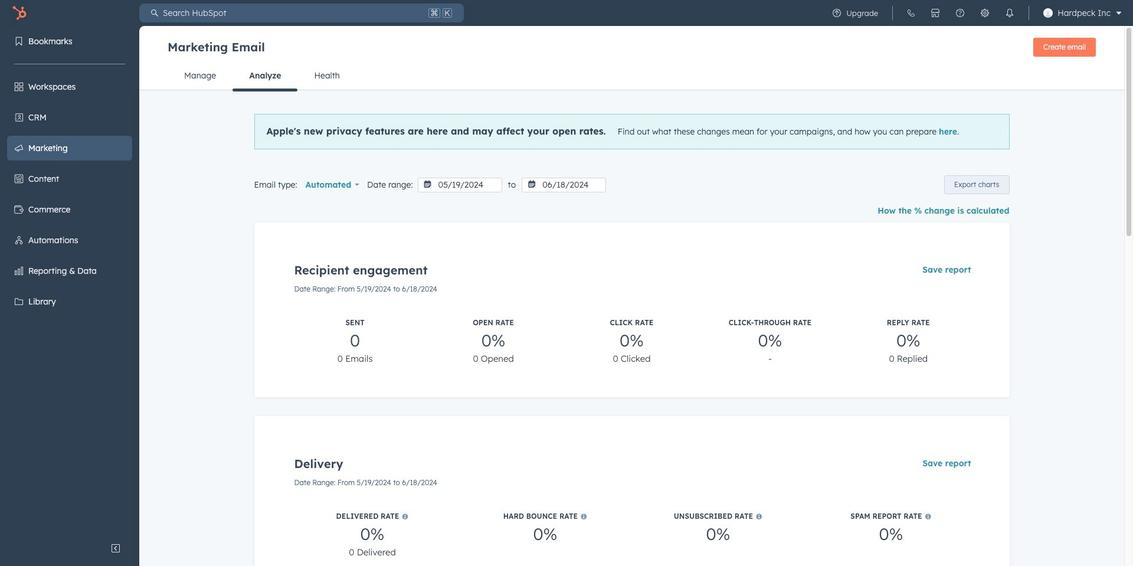 Task type: describe. For each thing, give the bounding box(es) containing it.
Search HubSpot search field
[[158, 4, 426, 22]]

1 horizontal spatial menu
[[825, 0, 1127, 26]]

MM/DD/YYYY text field
[[522, 178, 607, 192]]

dirk hardpeck image
[[1044, 8, 1053, 18]]

notifications image
[[1006, 8, 1015, 18]]

settings image
[[981, 8, 990, 18]]



Task type: vqa. For each thing, say whether or not it's contained in the screenshot.
navigation
yes



Task type: locate. For each thing, give the bounding box(es) containing it.
banner
[[168, 34, 1096, 61]]

0 horizontal spatial menu
[[0, 26, 139, 537]]

MM/DD/YYYY text field
[[418, 178, 502, 192]]

marketplaces image
[[931, 8, 941, 18]]

navigation
[[168, 61, 1096, 91]]

help image
[[956, 8, 965, 18]]

bookmarks image
[[14, 37, 24, 46]]

menu
[[825, 0, 1127, 26], [0, 26, 139, 537]]



